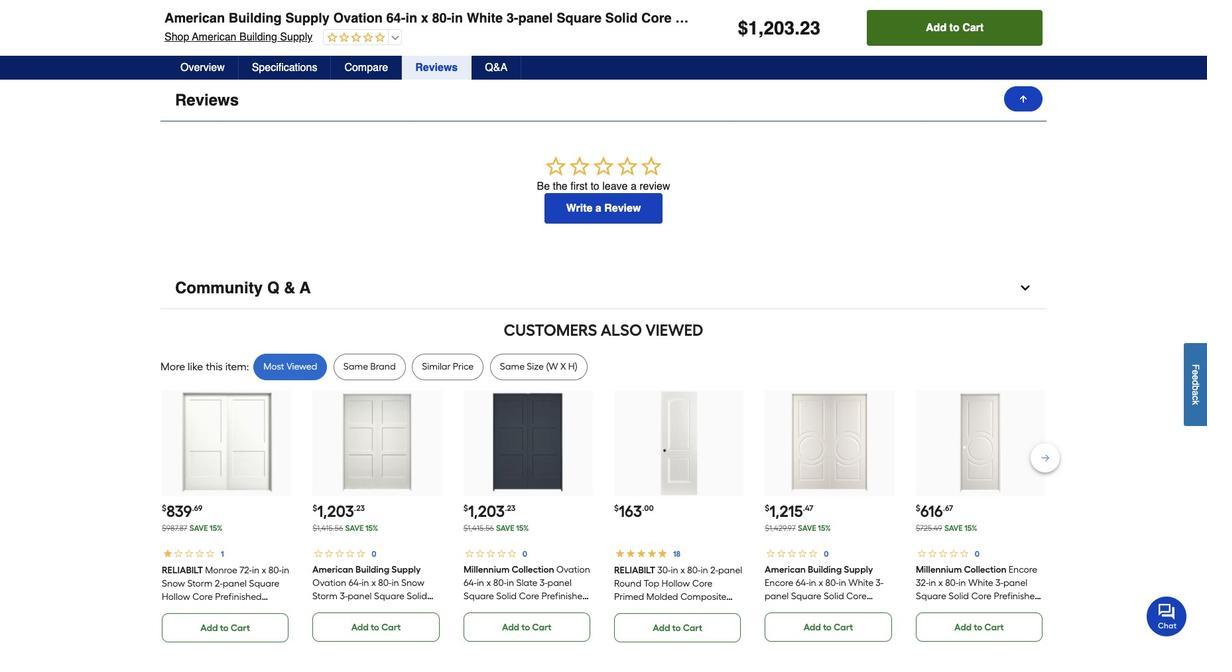 Task type: locate. For each thing, give the bounding box(es) containing it.
save inside 839 'list item'
[[190, 524, 208, 533]]

1 horizontal spatial .23
[[505, 504, 516, 513]]

encore
[[1009, 564, 1038, 575], [765, 577, 794, 589]]

1 horizontal spatial encore
[[1009, 564, 1038, 575]]

save for ovation 64-in x 80-in snow storm 3-panel square solid core prefinished mdf reversible/universal inswing double prehung interior door
[[345, 524, 364, 533]]

add inside 1,215 list item
[[804, 622, 822, 633]]

.23
[[354, 504, 365, 513], [505, 504, 516, 513]]

to for encore 32-in x 80-in white 3-panel square solid core prefinished mdf right hand inswing single prehung interior door
[[974, 622, 983, 633]]

hand inside the "encore 32-in x 80-in white 3-panel square solid core prefinished mdf right hand inswing single prehung interior door"
[[960, 604, 983, 615]]

door inside american building supply encore 64-in x 80-in white 3- panel square solid core prefinished mdf reversible/universal inswing double prehung interior door
[[867, 630, 888, 642]]

2 reliabilt from the left
[[615, 565, 656, 576]]

save inside 616 list item
[[945, 524, 963, 533]]

viewed right also
[[646, 321, 704, 340]]

0 horizontal spatial millennium
[[464, 564, 510, 575]]

chevron down image
[[1019, 282, 1033, 295]]

reversible/universal inside american building supply ovation 64-in x 80-in snow storm 3-panel square solid core prefinished mdf reversible/universal inswing double prehung interior door
[[313, 617, 398, 628]]

15% inside 616 list item
[[965, 524, 978, 533]]

snow
[[402, 577, 425, 589], [162, 578, 185, 589]]

0 vertical spatial a
[[631, 181, 637, 193]]

1 vertical spatial storm
[[313, 591, 338, 602]]

inswing
[[913, 11, 963, 26], [985, 604, 1018, 615], [664, 605, 697, 616], [400, 617, 432, 628], [464, 617, 496, 628], [852, 617, 885, 628]]

e up b
[[1191, 375, 1202, 380]]

millennium collection encore 32-in x 80-in white 3-panel square solid core prefinished mdf right hand inswing single prehung interior door image
[[929, 391, 1033, 495]]

american inside american building supply ovation 64-in x 80-in snow storm 3-panel square solid core prefinished mdf reversible/universal inswing double prehung interior door
[[313, 564, 354, 575]]

storm
[[187, 578, 213, 589], [313, 591, 338, 602]]

add to cart link for 30-in x 80-in 2-panel round top hollow core primed molded composite right hand inswing single prehung interior door
[[615, 613, 742, 642]]

building for american building supply ovation 64-in x 80-in white 3-panel square solid core prefinished mdf reversible/universal inswing double prehung interior door
[[229, 11, 282, 26]]

1 horizontal spatial single
[[1020, 604, 1045, 615]]

to inside 839 'list item'
[[220, 622, 229, 634]]

$1,415.56 save 15% for millennium collection
[[464, 524, 529, 533]]

3 save from the left
[[496, 524, 515, 533]]

panel inside monroe 72-in x 80-in snow storm 2-panel square hollow core prefinished molded composite reversible/universal inswing/outswing double prehung interior door
[[223, 578, 247, 589]]

0 horizontal spatial composite
[[196, 605, 242, 616]]

to inside 616 list item
[[974, 622, 983, 633]]

american building supply ovation 64-in x 80-in snow storm 3-panel square solid core prefinished mdf reversible/universal inswing double prehung interior door
[[313, 564, 435, 642]]

single inside the "encore 32-in x 80-in white 3-panel square solid core prefinished mdf right hand inswing single prehung interior door"
[[1020, 604, 1045, 615]]

q
[[267, 279, 280, 298]]

add to cart inside button
[[927, 22, 984, 34]]

1 horizontal spatial snow
[[402, 577, 425, 589]]

zero stars image up the compare
[[324, 32, 386, 44]]

reliabilt
[[162, 565, 203, 576], [615, 565, 656, 576]]

1 horizontal spatial composite
[[681, 591, 727, 603]]

1 horizontal spatial molded
[[647, 591, 679, 603]]

1 horizontal spatial $1,415.56
[[464, 524, 494, 533]]

0 horizontal spatial zero stars image
[[324, 32, 386, 44]]

$ inside $ 1,215 .47
[[765, 504, 770, 513]]

72-
[[240, 565, 252, 576]]

0 horizontal spatial reviews
[[175, 91, 239, 110]]

most
[[264, 361, 284, 372]]

add for encore 32-in x 80-in white 3-panel square solid core prefinished mdf right hand inswing single prehung interior door
[[955, 622, 972, 633]]

0 horizontal spatial viewed
[[287, 361, 317, 372]]

0 horizontal spatial 2-
[[215, 578, 223, 589]]

2 same from the left
[[500, 361, 525, 372]]

core inside monroe 72-in x 80-in snow storm 2-panel square hollow core prefinished molded composite reversible/universal inswing/outswing double prehung interior door
[[193, 591, 213, 603]]

supply
[[286, 11, 330, 26], [280, 31, 313, 43], [392, 564, 421, 575], [845, 564, 874, 575]]

more like this item :
[[161, 360, 249, 373]]

white left 32-
[[849, 577, 874, 589]]

1 horizontal spatial prefinished cell
[[718, 29, 828, 42]]

1 horizontal spatial a
[[631, 181, 637, 193]]

supply inside american building supply encore 64-in x 80-in white 3- panel square solid core prefinished mdf reversible/universal inswing double prehung interior door
[[845, 564, 874, 575]]

1 horizontal spatial collection
[[964, 564, 1007, 575]]

square inside american building supply ovation 64-in x 80-in snow storm 3-panel square solid core prefinished mdf reversible/universal inswing double prehung interior door
[[374, 591, 405, 602]]

1 $1,415.56 save 15% from the left
[[313, 524, 378, 533]]

reliabilt inside 163 "list item"
[[615, 565, 656, 576]]

0 horizontal spatial encore
[[765, 577, 794, 589]]

same left size
[[500, 361, 525, 372]]

save for encore 64-in x 80-in white 3- panel square solid core prefinished mdf reversible/universal inswing double prehung interior door
[[798, 524, 817, 533]]

finish
[[212, 29, 243, 41]]

hand for 163
[[639, 605, 662, 616]]

1 millennium from the left
[[464, 564, 510, 575]]

2-
[[711, 565, 719, 576], [215, 578, 223, 589]]

add for monroe 72-in x 80-in snow storm 2-panel square hollow core prefinished molded composite reversible/universal inswing/outswing double prehung interior door
[[201, 622, 218, 634]]

interior inside monroe 72-in x 80-in snow storm 2-panel square hollow core prefinished molded composite reversible/universal inswing/outswing double prehung interior door
[[200, 644, 229, 645]]

0 vertical spatial storm
[[187, 578, 213, 589]]

x inside ovation 64-in x 80-in slate 3-panel square solid core prefinished mdf reversible/universal inswing double prehung interior door
[[487, 577, 491, 589]]

0 horizontal spatial same
[[344, 361, 368, 372]]

prefinished cell
[[340, 29, 450, 42], [718, 29, 828, 42], [907, 29, 1017, 42]]

c
[[1191, 396, 1202, 401]]

$ 1,203 .23
[[313, 502, 365, 521], [464, 502, 516, 521]]

review
[[605, 203, 641, 215]]

2 vertical spatial ovation
[[313, 577, 347, 589]]

reliabilt up round at bottom right
[[615, 565, 656, 576]]

5 save from the left
[[945, 524, 963, 533]]

1 vertical spatial ovation
[[556, 564, 590, 575]]

interior inside the "encore 32-in x 80-in white 3-panel square solid core prefinished mdf right hand inswing single prehung interior door"
[[954, 617, 984, 628]]

1 horizontal spatial same
[[500, 361, 525, 372]]

millennium collection inside 1,203 list item
[[464, 564, 554, 575]]

0 horizontal spatial a
[[596, 203, 602, 215]]

same for same size (w x h)
[[500, 361, 525, 372]]

2 horizontal spatial a
[[1191, 391, 1202, 396]]

1 vertical spatial composite
[[196, 605, 242, 616]]

same
[[344, 361, 368, 372], [500, 361, 525, 372]]

solid inside the "encore 32-in x 80-in white 3-panel square solid core prefinished mdf right hand inswing single prehung interior door"
[[949, 591, 969, 602]]

white up q&a
[[467, 11, 503, 26]]

right for 616
[[935, 604, 957, 615]]

$725.49
[[916, 524, 943, 533]]

add to cart link inside 1,215 list item
[[765, 613, 892, 642]]

white right 32-
[[969, 577, 994, 589]]

15% for encore 32-in x 80-in white 3-panel square solid core prefinished mdf right hand inswing single prehung interior door
[[965, 524, 978, 533]]

1 same from the left
[[344, 361, 368, 372]]

0 horizontal spatial collection
[[512, 564, 554, 575]]

1 vertical spatial viewed
[[287, 361, 317, 372]]

1 $ 1,203 .23 from the left
[[313, 502, 365, 521]]

1 horizontal spatial $1,415.56 save 15%
[[464, 524, 529, 533]]

.23 for millennium collection
[[505, 504, 516, 513]]

prehung
[[1015, 11, 1069, 26], [530, 617, 566, 628], [916, 617, 952, 628], [615, 618, 650, 629], [345, 630, 381, 642], [798, 630, 833, 642], [162, 644, 198, 645]]

64- inside american building supply ovation 64-in x 80-in snow storm 3-panel square solid core prefinished mdf reversible/universal inswing double prehung interior door
[[349, 577, 362, 589]]

write a review button
[[545, 193, 663, 224]]

1 collection from the left
[[512, 564, 554, 575]]

viewed right most
[[287, 361, 317, 372]]

collection for 1,203
[[512, 564, 554, 575]]

add inside 839 'list item'
[[201, 622, 218, 634]]

american building supply encore 64-in x 80-in white 3-panel square solid core prefinished mdf reversible/universal inswing double prehung interior door image
[[778, 391, 882, 495]]

2 $1,415.56 save 15% from the left
[[464, 524, 529, 533]]

ovation
[[333, 11, 383, 26], [556, 564, 590, 575], [313, 577, 347, 589]]

overview
[[181, 62, 225, 74]]

2 horizontal spatial 1,203
[[749, 17, 795, 38]]

1 reliabilt from the left
[[162, 565, 203, 576]]

core inside ovation 64-in x 80-in slate 3-panel square solid core prefinished mdf reversible/universal inswing double prehung interior door
[[519, 591, 539, 602]]

a up k
[[1191, 391, 1202, 396]]

cart inside 1,215 list item
[[834, 622, 854, 633]]

solid
[[606, 11, 638, 26], [407, 591, 428, 602], [496, 591, 517, 602], [824, 591, 845, 602], [949, 591, 969, 602]]

millennium collection
[[464, 564, 554, 575], [916, 564, 1007, 575]]

2 1,203 list item from the left
[[464, 390, 593, 642]]

millennium collection up 'slate'
[[464, 564, 554, 575]]

building inside american building supply encore 64-in x 80-in white 3- panel square solid core prefinished mdf reversible/universal inswing double prehung interior door
[[809, 564, 843, 575]]

add inside 616 list item
[[955, 622, 972, 633]]

similar price
[[422, 361, 474, 372]]

solid inside ovation 64-in x 80-in slate 3-panel square solid core prefinished mdf reversible/universal inswing double prehung interior door
[[496, 591, 517, 602]]

interior inside american building supply ovation 64-in x 80-in snow storm 3-panel square solid core prefinished mdf reversible/universal inswing double prehung interior door
[[383, 630, 413, 642]]

molded up inswing/outswing
[[162, 605, 194, 616]]

molded
[[647, 591, 679, 603], [162, 605, 194, 616]]

$ for 30-in x 80-in 2-panel round top hollow core primed molded composite right hand inswing single prehung interior door
[[615, 504, 619, 513]]

cart inside 616 list item
[[985, 622, 1005, 633]]

millennium collection ovation 64-in x 80-in slate 3-panel square solid core prefinished mdf reversible/universal inswing double prehung interior door image
[[477, 391, 580, 495]]

64- inside american building supply encore 64-in x 80-in white 3- panel square solid core prefinished mdf reversible/universal inswing double prehung interior door
[[796, 577, 810, 589]]

$ 1,203 .23 for american building supply
[[313, 502, 365, 521]]

1 horizontal spatial 2-
[[711, 565, 719, 576]]

hollow up inswing/outswing
[[162, 591, 190, 603]]

collection for 616
[[964, 564, 1007, 575]]

1 horizontal spatial storm
[[313, 591, 338, 602]]

&
[[284, 279, 296, 298]]

composite
[[681, 591, 727, 603], [196, 605, 242, 616]]

1 horizontal spatial millennium collection
[[916, 564, 1007, 575]]

0 horizontal spatial storm
[[187, 578, 213, 589]]

1 vertical spatial a
[[596, 203, 602, 215]]

1 vertical spatial encore
[[765, 577, 794, 589]]

e up d
[[1191, 370, 1202, 375]]

building
[[229, 11, 282, 26], [240, 31, 277, 43], [356, 564, 390, 575], [809, 564, 843, 575]]

zero stars image
[[324, 32, 386, 44], [544, 155, 664, 180]]

1 horizontal spatial white
[[849, 577, 874, 589]]

$ 1,203 . 23
[[738, 17, 821, 38]]

reviews down overview button
[[175, 91, 239, 110]]

0 horizontal spatial single
[[699, 605, 724, 616]]

encore inside the "encore 32-in x 80-in white 3-panel square solid core prefinished mdf right hand inswing single prehung interior door"
[[1009, 564, 1038, 575]]

64- for american building supply encore 64-in x 80-in white 3- panel square solid core prefinished mdf reversible/universal inswing double prehung interior door
[[796, 577, 810, 589]]

1 horizontal spatial zero stars image
[[544, 155, 664, 180]]

hand for 616
[[960, 604, 983, 615]]

0 horizontal spatial $1,415.56 save 15%
[[313, 524, 378, 533]]

2- inside 30-in x 80-in 2-panel round top hollow core primed molded composite right hand inswing single prehung interior door
[[711, 565, 719, 576]]

add to cart inside 839 'list item'
[[201, 622, 250, 634]]

to for monroe 72-in x 80-in snow storm 2-panel square hollow core prefinished molded composite reversible/universal inswing/outswing double prehung interior door
[[220, 622, 229, 634]]

american for american building supply ovation 64-in x 80-in snow storm 3-panel square solid core prefinished mdf reversible/universal inswing double prehung interior door
[[313, 564, 354, 575]]

millennium collection up 32-
[[916, 564, 1007, 575]]

4 15% from the left
[[819, 524, 831, 533]]

0 horizontal spatial right
[[615, 605, 636, 616]]

core inside the "encore 32-in x 80-in white 3-panel square solid core prefinished mdf right hand inswing single prehung interior door"
[[972, 591, 992, 602]]

e
[[1191, 370, 1202, 375], [1191, 375, 1202, 380]]

15% for monroe 72-in x 80-in snow storm 2-panel square hollow core prefinished molded composite reversible/universal inswing/outswing double prehung interior door
[[210, 524, 223, 533]]

2 $1,415.56 from the left
[[464, 524, 494, 533]]

brand
[[371, 361, 396, 372]]

0 horizontal spatial .23
[[354, 504, 365, 513]]

white inside the "encore 32-in x 80-in white 3-panel square solid core prefinished mdf right hand inswing single prehung interior door"
[[969, 577, 994, 589]]

$ for ovation 64-in x 80-in snow storm 3-panel square solid core prefinished mdf reversible/universal inswing double prehung interior door
[[313, 504, 317, 513]]

1,203 for millennium collection
[[468, 502, 505, 521]]

same left brand
[[344, 361, 368, 372]]

panel inside the "encore 32-in x 80-in white 3-panel square solid core prefinished mdf right hand inswing single prehung interior door"
[[1004, 577, 1028, 589]]

1 horizontal spatial right
[[935, 604, 957, 615]]

to
[[950, 22, 960, 34], [591, 181, 600, 193], [371, 622, 380, 633], [522, 622, 530, 633], [824, 622, 832, 633], [974, 622, 983, 633], [220, 622, 229, 634], [673, 622, 681, 634]]

1,203 list item
[[313, 390, 442, 642], [464, 390, 593, 642]]

$1,415.56 save 15%
[[313, 524, 378, 533], [464, 524, 529, 533]]

0 horizontal spatial prefinished cell
[[340, 29, 450, 42]]

american inside american building supply encore 64-in x 80-in white 3- panel square solid core prefinished mdf reversible/universal inswing double prehung interior door
[[765, 564, 807, 575]]

1 horizontal spatial hollow
[[662, 578, 690, 589]]

community q & a
[[175, 279, 311, 298]]

1 .23 from the left
[[354, 504, 365, 513]]

panel
[[519, 11, 553, 26], [719, 565, 743, 576], [548, 577, 572, 589], [1004, 577, 1028, 589], [223, 578, 247, 589], [348, 591, 372, 602], [765, 591, 789, 602]]

add to cart link for ovation 64-in x 80-in snow storm 3-panel square solid core prefinished mdf reversible/universal inswing double prehung interior door
[[313, 613, 440, 642]]

right
[[935, 604, 957, 615], [615, 605, 636, 616]]

$ inside the $ 839 .69
[[162, 504, 167, 513]]

$ 1,203 .23 for millennium collection
[[464, 502, 516, 521]]

save
[[190, 524, 208, 533], [345, 524, 364, 533], [496, 524, 515, 533], [798, 524, 817, 533], [945, 524, 963, 533]]

to for 30-in x 80-in 2-panel round top hollow core primed molded composite right hand inswing single prehung interior door
[[673, 622, 681, 634]]

2- down monroe
[[215, 578, 223, 589]]

interior inside ovation 64-in x 80-in slate 3-panel square solid core prefinished mdf reversible/universal inswing double prehung interior door
[[464, 630, 493, 642]]

prefinished inside monroe 72-in x 80-in snow storm 2-panel square hollow core prefinished molded composite reversible/universal inswing/outswing double prehung interior door
[[215, 591, 262, 603]]

millennium for 1,203
[[464, 564, 510, 575]]

0 horizontal spatial $1,415.56
[[313, 524, 343, 533]]

solid inside american building supply ovation 64-in x 80-in snow storm 3-panel square solid core prefinished mdf reversible/universal inswing double prehung interior door
[[407, 591, 428, 602]]

millennium inside 1,203 list item
[[464, 564, 510, 575]]

1,203
[[749, 17, 795, 38], [317, 502, 354, 521], [468, 502, 505, 521]]

single inside 30-in x 80-in 2-panel round top hollow core primed molded composite right hand inswing single prehung interior door
[[699, 605, 724, 616]]

a inside f e e d b a c k button
[[1191, 391, 1202, 396]]

0 horizontal spatial white
[[467, 11, 503, 26]]

millennium inside 616 list item
[[916, 564, 962, 575]]

1 1,203 list item from the left
[[313, 390, 442, 642]]

customers
[[504, 321, 598, 340]]

in
[[406, 11, 418, 26], [451, 11, 463, 26], [252, 565, 260, 576], [282, 565, 289, 576], [671, 565, 679, 576], [701, 565, 709, 576], [362, 577, 370, 589], [392, 577, 399, 589], [477, 577, 484, 589], [507, 577, 514, 589], [810, 577, 817, 589], [840, 577, 847, 589], [929, 577, 937, 589], [959, 577, 966, 589]]

mdf
[[752, 11, 775, 26], [384, 604, 401, 615], [464, 604, 481, 615], [814, 604, 831, 615], [916, 604, 933, 615]]

$ inside $ 163 .00
[[615, 504, 619, 513]]

reliabilt left monroe
[[162, 565, 203, 576]]

1 horizontal spatial reviews
[[416, 62, 458, 74]]

0 vertical spatial ovation
[[333, 11, 383, 26]]

2 15% from the left
[[366, 524, 378, 533]]

collection down $725.49 save 15%
[[964, 564, 1007, 575]]

2 collection from the left
[[964, 564, 1007, 575]]

a right write
[[596, 203, 602, 215]]

supply inside american building supply ovation 64-in x 80-in snow storm 3-panel square solid core prefinished mdf reversible/universal inswing double prehung interior door
[[392, 564, 421, 575]]

0 horizontal spatial 1,203
[[317, 502, 354, 521]]

64- for american building supply ovation 64-in x 80-in white 3-panel square solid core prefinished mdf reversible/universal inswing double prehung interior door
[[387, 11, 406, 26]]

15% inside 839 'list item'
[[210, 524, 223, 533]]

3- inside ovation 64-in x 80-in slate 3-panel square solid core prefinished mdf reversible/universal inswing double prehung interior door
[[540, 577, 548, 589]]

$ for ovation 64-in x 80-in slate 3-panel square solid core prefinished mdf reversible/universal inswing double prehung interior door
[[464, 504, 468, 513]]

same size (w x h)
[[500, 361, 578, 372]]

hollow down 30- on the bottom right
[[662, 578, 690, 589]]

0 vertical spatial encore
[[1009, 564, 1038, 575]]

hollow
[[662, 578, 690, 589], [162, 591, 190, 603]]

0 vertical spatial composite
[[681, 591, 727, 603]]

1 save from the left
[[190, 524, 208, 533]]

1 horizontal spatial 1,203
[[468, 502, 505, 521]]

64-
[[387, 11, 406, 26], [349, 577, 362, 589], [464, 577, 477, 589], [796, 577, 810, 589]]

0 horizontal spatial molded
[[162, 605, 194, 616]]

zero stars image up the be the first to leave a review on the top of page
[[544, 155, 664, 180]]

2 save from the left
[[345, 524, 364, 533]]

1 vertical spatial hollow
[[162, 591, 190, 603]]

15% inside 1,215 list item
[[819, 524, 831, 533]]

compare
[[345, 62, 388, 74]]

add to cart inside 1,215 list item
[[804, 622, 854, 633]]

0 horizontal spatial $ 1,203 .23
[[313, 502, 365, 521]]

x inside american building supply ovation 64-in x 80-in snow storm 3-panel square solid core prefinished mdf reversible/universal inswing double prehung interior door
[[372, 577, 376, 589]]

3 15% from the left
[[516, 524, 529, 533]]

b
[[1191, 386, 1202, 391]]

x
[[421, 11, 429, 26], [561, 361, 566, 372], [262, 565, 266, 576], [681, 565, 685, 576], [372, 577, 376, 589], [487, 577, 491, 589], [819, 577, 824, 589], [939, 577, 943, 589]]

0 vertical spatial molded
[[647, 591, 679, 603]]

3 prefinished cell from the left
[[907, 29, 1017, 42]]

2 millennium from the left
[[916, 564, 962, 575]]

a right leave
[[631, 181, 637, 193]]

millennium collection for 616
[[916, 564, 1007, 575]]

review
[[640, 181, 671, 193]]

interior inside 30-in x 80-in 2-panel round top hollow core primed molded composite right hand inswing single prehung interior door
[[652, 618, 682, 629]]

1 horizontal spatial hand
[[960, 604, 983, 615]]

0 horizontal spatial 1,203 list item
[[313, 390, 442, 642]]

0 horizontal spatial hollow
[[162, 591, 190, 603]]

reviews left q&a
[[416, 62, 458, 74]]

0 horizontal spatial reliabilt
[[162, 565, 203, 576]]

839 list item
[[162, 390, 292, 645]]

2 $ 1,203 .23 from the left
[[464, 502, 516, 521]]

1 15% from the left
[[210, 524, 223, 533]]

1 horizontal spatial $ 1,203 .23
[[464, 502, 516, 521]]

1 vertical spatial molded
[[162, 605, 194, 616]]

$1,415.56 save 15% for american building supply
[[313, 524, 378, 533]]

80- inside 30-in x 80-in 2-panel round top hollow core primed molded composite right hand inswing single prehung interior door
[[688, 565, 701, 576]]

white for encore
[[849, 577, 874, 589]]

0 horizontal spatial millennium collection
[[464, 564, 554, 575]]

0 horizontal spatial snow
[[162, 578, 185, 589]]

viewed
[[646, 321, 704, 340], [287, 361, 317, 372]]

white for ovation
[[467, 11, 503, 26]]

cart
[[963, 22, 984, 34], [382, 622, 401, 633], [532, 622, 552, 633], [834, 622, 854, 633], [985, 622, 1005, 633], [231, 622, 250, 634], [683, 622, 703, 634]]

molded down top
[[647, 591, 679, 603]]

supply for american building supply ovation 64-in x 80-in snow storm 3-panel square solid core prefinished mdf reversible/universal inswing double prehung interior door
[[392, 564, 421, 575]]

reliabilt inside 839 'list item'
[[162, 565, 203, 576]]

collection up 'slate'
[[512, 564, 554, 575]]

2 vertical spatial a
[[1191, 391, 1202, 396]]

2- right 30- on the bottom right
[[711, 565, 719, 576]]

15% for ovation 64-in x 80-in snow storm 3-panel square solid core prefinished mdf reversible/universal inswing double prehung interior door
[[366, 524, 378, 533]]

2 millennium collection from the left
[[916, 564, 1007, 575]]

1 $1,415.56 from the left
[[313, 524, 343, 533]]

a for f e e d b a c k
[[1191, 391, 1202, 396]]

2 .23 from the left
[[505, 504, 516, 513]]

5 15% from the left
[[965, 524, 978, 533]]

reviews button
[[402, 56, 472, 80], [161, 80, 1047, 122]]

839
[[167, 502, 192, 521]]

cart for 30-in x 80-in 2-panel round top hollow core primed molded composite right hand inswing single prehung interior door
[[683, 622, 703, 634]]

1 horizontal spatial millennium
[[916, 564, 962, 575]]

top
[[644, 578, 660, 589]]

building inside american building supply ovation 64-in x 80-in snow storm 3-panel square solid core prefinished mdf reversible/universal inswing double prehung interior door
[[356, 564, 390, 575]]

0 vertical spatial hollow
[[662, 578, 690, 589]]

80- inside ovation 64-in x 80-in slate 3-panel square solid core prefinished mdf reversible/universal inswing double prehung interior door
[[493, 577, 507, 589]]

save inside 1,215 list item
[[798, 524, 817, 533]]

4 save from the left
[[798, 524, 817, 533]]

white inside american building supply encore 64-in x 80-in white 3- panel square solid core prefinished mdf reversible/universal inswing double prehung interior door
[[849, 577, 874, 589]]

core
[[642, 11, 672, 26], [693, 578, 713, 589], [519, 591, 539, 602], [847, 591, 868, 602], [972, 591, 992, 602], [193, 591, 213, 603], [313, 604, 333, 615]]

f e e d b a c k button
[[1185, 343, 1208, 426]]

0 horizontal spatial hand
[[639, 605, 662, 616]]

1 horizontal spatial reliabilt
[[615, 565, 656, 576]]

0 vertical spatial 2-
[[711, 565, 719, 576]]

2 e from the top
[[1191, 375, 1202, 380]]

add to cart inside 616 list item
[[955, 622, 1005, 633]]

also
[[601, 321, 642, 340]]

1 millennium collection from the left
[[464, 564, 554, 575]]

chevron up image
[[1019, 94, 1033, 107]]

1 horizontal spatial 1,203 list item
[[464, 390, 593, 642]]

64- inside ovation 64-in x 80-in slate 3-panel square solid core prefinished mdf reversible/universal inswing double prehung interior door
[[464, 577, 477, 589]]

community q & a button
[[161, 268, 1047, 309]]

white
[[467, 11, 503, 26], [849, 577, 874, 589], [969, 577, 994, 589]]

80- inside the "encore 32-in x 80-in white 3-panel square solid core prefinished mdf right hand inswing single prehung interior door"
[[946, 577, 959, 589]]

customers also viewed
[[504, 321, 704, 340]]

cart inside 839 'list item'
[[231, 622, 250, 634]]

2 horizontal spatial prefinished cell
[[907, 29, 1017, 42]]

$
[[738, 17, 749, 38], [162, 504, 167, 513], [313, 504, 317, 513], [464, 504, 468, 513], [615, 504, 619, 513], [765, 504, 770, 513], [916, 504, 921, 513]]

mdf inside american building supply encore 64-in x 80-in white 3- panel square solid core prefinished mdf reversible/universal inswing double prehung interior door
[[814, 604, 831, 615]]

millennium for 616
[[916, 564, 962, 575]]

163 list item
[[615, 390, 744, 642]]

1 e from the top
[[1191, 370, 1202, 375]]

american
[[165, 11, 225, 26], [192, 31, 237, 43], [313, 564, 354, 575], [765, 564, 807, 575]]

interior inside american building supply encore 64-in x 80-in white 3- panel square solid core prefinished mdf reversible/universal inswing double prehung interior door
[[836, 630, 865, 642]]

$725.49 save 15%
[[916, 524, 978, 533]]

double inside monroe 72-in x 80-in snow storm 2-panel square hollow core prefinished molded composite reversible/universal inswing/outswing double prehung interior door
[[241, 631, 271, 642]]

double
[[966, 11, 1011, 26], [498, 617, 528, 628], [313, 630, 343, 642], [765, 630, 795, 642], [241, 631, 271, 642]]

mdf inside american building supply ovation 64-in x 80-in snow storm 3-panel square solid core prefinished mdf reversible/universal inswing double prehung interior door
[[384, 604, 401, 615]]

write
[[567, 203, 593, 215]]

same for same brand
[[344, 361, 368, 372]]

2 horizontal spatial white
[[969, 577, 994, 589]]

shop american building supply
[[165, 31, 313, 43]]

chat invite button image
[[1147, 596, 1188, 636]]

add to cart for monroe 72-in x 80-in snow storm 2-panel square hollow core prefinished molded composite reversible/universal inswing/outswing double prehung interior door
[[201, 622, 250, 634]]

1 vertical spatial 2-
[[215, 578, 223, 589]]

1 horizontal spatial viewed
[[646, 321, 704, 340]]

collection
[[512, 564, 554, 575], [964, 564, 1007, 575]]



Task type: vqa. For each thing, say whether or not it's contained in the screenshot.
right 19
no



Task type: describe. For each thing, give the bounding box(es) containing it.
x inside the "encore 32-in x 80-in white 3-panel square solid core prefinished mdf right hand inswing single prehung interior door"
[[939, 577, 943, 589]]

monroe 72-in x 80-in snow storm 2-panel square hollow core prefinished molded composite reversible/universal inswing/outswing double prehung interior door
[[162, 565, 289, 645]]

1,215
[[770, 502, 804, 521]]

q&a
[[485, 62, 508, 74]]

door finish
[[184, 29, 243, 41]]

prehung inside monroe 72-in x 80-in snow storm 2-panel square hollow core prefinished molded composite reversible/universal inswing/outswing double prehung interior door
[[162, 644, 198, 645]]

add to cart for ovation 64-in x 80-in slate 3-panel square solid core prefinished mdf reversible/universal inswing double prehung interior door
[[502, 622, 552, 633]]

square inside ovation 64-in x 80-in slate 3-panel square solid core prefinished mdf reversible/universal inswing double prehung interior door
[[464, 591, 494, 602]]

first
[[571, 181, 588, 193]]

2- inside monroe 72-in x 80-in snow storm 2-panel square hollow core prefinished molded composite reversible/universal inswing/outswing double prehung interior door
[[215, 578, 223, 589]]

millennium collection for 1,203
[[464, 564, 554, 575]]

similar
[[422, 361, 451, 372]]

inswing/outswing
[[162, 631, 238, 642]]

30-in x 80-in 2-panel round top hollow core primed molded composite right hand inswing single prehung interior door
[[615, 565, 743, 629]]

.69
[[192, 504, 203, 513]]

cart for encore 32-in x 80-in white 3-panel square solid core prefinished mdf right hand inswing single prehung interior door
[[985, 622, 1005, 633]]

ovation for white
[[333, 11, 383, 26]]

door inside monroe 72-in x 80-in snow storm 2-panel square hollow core prefinished molded composite reversible/universal inswing/outswing double prehung interior door
[[232, 644, 252, 645]]

more
[[161, 360, 185, 373]]

x inside 30-in x 80-in 2-panel round top hollow core primed molded composite right hand inswing single prehung interior door
[[681, 565, 685, 576]]

cart inside button
[[963, 22, 984, 34]]

single for 163
[[699, 605, 724, 616]]

same brand
[[344, 361, 396, 372]]

f e e d b a c k
[[1191, 364, 1202, 405]]

cart for encore 64-in x 80-in white 3- panel square solid core prefinished mdf reversible/universal inswing double prehung interior door
[[834, 622, 854, 633]]

storm inside monroe 72-in x 80-in snow storm 2-panel square hollow core prefinished molded composite reversible/universal inswing/outswing double prehung interior door
[[187, 578, 213, 589]]

prefinished inside ovation 64-in x 80-in slate 3-panel square solid core prefinished mdf reversible/universal inswing double prehung interior door
[[542, 591, 588, 602]]

save for ovation 64-in x 80-in slate 3-panel square solid core prefinished mdf reversible/universal inswing double prehung interior door
[[496, 524, 515, 533]]

reliabilt for 839
[[162, 565, 203, 576]]

a for be the first to leave a review
[[631, 181, 637, 193]]

overview button
[[167, 56, 239, 80]]

double inside american building supply ovation 64-in x 80-in snow storm 3-panel square solid core prefinished mdf reversible/universal inswing double prehung interior door
[[313, 630, 343, 642]]

molded inside 30-in x 80-in 2-panel round top hollow core primed molded composite right hand inswing single prehung interior door
[[647, 591, 679, 603]]

prefinished inside american building supply encore 64-in x 80-in white 3- panel square solid core prefinished mdf reversible/universal inswing double prehung interior door
[[765, 604, 812, 615]]

save for monroe 72-in x 80-in snow storm 2-panel square hollow core prefinished molded composite reversible/universal inswing/outswing double prehung interior door
[[190, 524, 208, 533]]

add to cart button
[[868, 10, 1043, 46]]

reversible/universal inside monroe 72-in x 80-in snow storm 2-panel square hollow core prefinished molded composite reversible/universal inswing/outswing double prehung interior door
[[162, 618, 247, 629]]

specifications button
[[239, 56, 331, 80]]

american building supply ovation 64-in x 80-in snow storm 3-panel square solid core prefinished mdf reversible/universal inswing double prehung interior door image
[[326, 391, 429, 495]]

cart for ovation 64-in x 80-in snow storm 3-panel square solid core prefinished mdf reversible/universal inswing double prehung interior door
[[382, 622, 401, 633]]

$987.87
[[162, 524, 188, 533]]

add inside button
[[927, 22, 947, 34]]

shop
[[165, 31, 189, 43]]

square inside monroe 72-in x 80-in snow storm 2-panel square hollow core prefinished molded composite reversible/universal inswing/outswing double prehung interior door
[[249, 578, 280, 589]]

15% for ovation 64-in x 80-in slate 3-panel square solid core prefinished mdf reversible/universal inswing double prehung interior door
[[516, 524, 529, 533]]

primed
[[615, 591, 645, 603]]

k
[[1191, 401, 1202, 405]]

american for american building supply encore 64-in x 80-in white 3- panel square solid core prefinished mdf reversible/universal inswing double prehung interior door
[[765, 564, 807, 575]]

add to cart for encore 64-in x 80-in white 3- panel square solid core prefinished mdf reversible/universal inswing double prehung interior door
[[804, 622, 854, 633]]

80- inside american building supply ovation 64-in x 80-in snow storm 3-panel square solid core prefinished mdf reversible/universal inswing double prehung interior door
[[379, 577, 392, 589]]

single for 616
[[1020, 604, 1045, 615]]

leave
[[603, 181, 628, 193]]

.
[[795, 17, 800, 38]]

arrow up image
[[1019, 94, 1029, 104]]

$ 616 .67
[[916, 502, 954, 521]]

square inside american building supply encore 64-in x 80-in white 3- panel square solid core prefinished mdf reversible/universal inswing double prehung interior door
[[792, 591, 822, 602]]

.47
[[804, 504, 814, 513]]

inswing inside the "encore 32-in x 80-in white 3-panel square solid core prefinished mdf right hand inswing single prehung interior door"
[[985, 604, 1018, 615]]

add to cart link for encore 64-in x 80-in white 3- panel square solid core prefinished mdf reversible/universal inswing double prehung interior door
[[765, 613, 892, 642]]

be
[[537, 181, 550, 193]]

supply for american building supply ovation 64-in x 80-in white 3-panel square solid core prefinished mdf reversible/universal inswing double prehung interior door
[[286, 11, 330, 26]]

0 vertical spatial viewed
[[646, 321, 704, 340]]

building for american building supply ovation 64-in x 80-in snow storm 3-panel square solid core prefinished mdf reversible/universal inswing double prehung interior door
[[356, 564, 390, 575]]

encore 32-in x 80-in white 3-panel square solid core prefinished mdf right hand inswing single prehung interior door
[[916, 564, 1045, 628]]

panel inside 30-in x 80-in 2-panel round top hollow core primed molded composite right hand inswing single prehung interior door
[[719, 565, 743, 576]]

add for ovation 64-in x 80-in slate 3-panel square solid core prefinished mdf reversible/universal inswing double prehung interior door
[[502, 622, 520, 633]]

$1,429.97 save 15%
[[765, 524, 831, 533]]

prehung inside american building supply ovation 64-in x 80-in snow storm 3-panel square solid core prefinished mdf reversible/universal inswing double prehung interior door
[[345, 630, 381, 642]]

door inside 30-in x 80-in 2-panel round top hollow core primed molded composite right hand inswing single prehung interior door
[[684, 618, 705, 629]]

ovation inside ovation 64-in x 80-in slate 3-panel square solid core prefinished mdf reversible/universal inswing double prehung interior door
[[556, 564, 590, 575]]

.00
[[643, 504, 654, 513]]

:
[[247, 360, 249, 373]]

ovation 64-in x 80-in slate 3-panel square solid core prefinished mdf reversible/universal inswing double prehung interior door
[[464, 564, 590, 642]]

$987.87 save 15%
[[162, 524, 223, 533]]

add to cart for 30-in x 80-in 2-panel round top hollow core primed molded composite right hand inswing single prehung interior door
[[653, 622, 703, 634]]

(w
[[546, 361, 559, 372]]

write a review
[[567, 203, 641, 215]]

q&a button
[[472, 56, 522, 80]]

reliabilt 30-in x 80-in 2-panel round top hollow core primed molded composite right hand inswing single prehung interior door image
[[628, 391, 731, 495]]

panel inside american building supply ovation 64-in x 80-in snow storm 3-panel square solid core prefinished mdf reversible/universal inswing double prehung interior door
[[348, 591, 372, 602]]

prehung inside 30-in x 80-in 2-panel round top hollow core primed molded composite right hand inswing single prehung interior door
[[615, 618, 650, 629]]

item
[[225, 360, 247, 373]]

616 list item
[[916, 390, 1046, 642]]

compare button
[[331, 56, 402, 80]]

american building supply encore 64-in x 80-in white 3- panel square solid core prefinished mdf reversible/universal inswing double prehung interior door
[[765, 564, 888, 642]]

core inside 30-in x 80-in 2-panel round top hollow core primed molded composite right hand inswing single prehung interior door
[[693, 578, 713, 589]]

616
[[921, 502, 944, 521]]

core inside american building supply ovation 64-in x 80-in snow storm 3-panel square solid core prefinished mdf reversible/universal inswing double prehung interior door
[[313, 604, 333, 615]]

snow inside monroe 72-in x 80-in snow storm 2-panel square hollow core prefinished molded composite reversible/universal inswing/outswing double prehung interior door
[[162, 578, 185, 589]]

add to cart link for encore 32-in x 80-in white 3-panel square solid core prefinished mdf right hand inswing single prehung interior door
[[916, 613, 1043, 642]]

reliabilt monroe 72-in x 80-in snow storm 2-panel square hollow core prefinished molded composite reversible/universal inswing/outswing double prehung interior door image
[[175, 391, 279, 495]]

prehung inside ovation 64-in x 80-in slate 3-panel square solid core prefinished mdf reversible/universal inswing double prehung interior door
[[530, 617, 566, 628]]

add to cart for encore 32-in x 80-in white 3-panel square solid core prefinished mdf right hand inswing single prehung interior door
[[955, 622, 1005, 633]]

door inside the "encore 32-in x 80-in white 3-panel square solid core prefinished mdf right hand inswing single prehung interior door"
[[986, 617, 1006, 628]]

panel inside ovation 64-in x 80-in slate 3-panel square solid core prefinished mdf reversible/universal inswing double prehung interior door
[[548, 577, 572, 589]]

american building supply ovation 64-in x 80-in white 3-panel square solid core prefinished mdf reversible/universal inswing double prehung interior door
[[165, 11, 1153, 26]]

double inside ovation 64-in x 80-in slate 3-panel square solid core prefinished mdf reversible/universal inswing double prehung interior door
[[498, 617, 528, 628]]

32-
[[916, 577, 929, 589]]

inswing inside 30-in x 80-in 2-panel round top hollow core primed molded composite right hand inswing single prehung interior door
[[664, 605, 697, 616]]

inswing inside american building supply encore 64-in x 80-in white 3- panel square solid core prefinished mdf reversible/universal inswing double prehung interior door
[[852, 617, 885, 628]]

right for 163
[[615, 605, 636, 616]]

molded inside monroe 72-in x 80-in snow storm 2-panel square hollow core prefinished molded composite reversible/universal inswing/outswing double prehung interior door
[[162, 605, 194, 616]]

$1,429.97
[[765, 524, 796, 533]]

slate
[[516, 577, 538, 589]]

storm inside american building supply ovation 64-in x 80-in snow storm 3-panel square solid core prefinished mdf reversible/universal inswing double prehung interior door
[[313, 591, 338, 602]]

3- inside the "encore 32-in x 80-in white 3-panel square solid core prefinished mdf right hand inswing single prehung interior door"
[[996, 577, 1004, 589]]

square inside the "encore 32-in x 80-in white 3-panel square solid core prefinished mdf right hand inswing single prehung interior door"
[[916, 591, 947, 602]]

door inside american building supply ovation 64-in x 80-in snow storm 3-panel square solid core prefinished mdf reversible/universal inswing double prehung interior door
[[415, 630, 435, 642]]

3- inside american building supply encore 64-in x 80-in white 3- panel square solid core prefinished mdf reversible/universal inswing double prehung interior door
[[876, 577, 884, 589]]

to for ovation 64-in x 80-in slate 3-panel square solid core prefinished mdf reversible/universal inswing double prehung interior door
[[522, 622, 530, 633]]

2 prefinished cell from the left
[[718, 29, 828, 42]]

x inside american building supply encore 64-in x 80-in white 3- panel square solid core prefinished mdf reversible/universal inswing double prehung interior door
[[819, 577, 824, 589]]

to inside button
[[950, 22, 960, 34]]

add to cart link for monroe 72-in x 80-in snow storm 2-panel square hollow core prefinished molded composite reversible/universal inswing/outswing double prehung interior door
[[162, 613, 289, 642]]

cart for ovation 64-in x 80-in slate 3-panel square solid core prefinished mdf reversible/universal inswing double prehung interior door
[[532, 622, 552, 633]]

add to cart link for ovation 64-in x 80-in slate 3-panel square solid core prefinished mdf reversible/universal inswing double prehung interior door
[[464, 613, 591, 642]]

round
[[615, 578, 642, 589]]

like
[[188, 360, 203, 373]]

0 vertical spatial reviews
[[416, 62, 458, 74]]

this
[[206, 360, 223, 373]]

mdf inside ovation 64-in x 80-in slate 3-panel square solid core prefinished mdf reversible/universal inswing double prehung interior door
[[464, 604, 481, 615]]

$ 1,215 .47
[[765, 502, 814, 521]]

23
[[800, 17, 821, 38]]

supply for american building supply encore 64-in x 80-in white 3- panel square solid core prefinished mdf reversible/universal inswing double prehung interior door
[[845, 564, 874, 575]]

snow inside american building supply ovation 64-in x 80-in snow storm 3-panel square solid core prefinished mdf reversible/universal inswing double prehung interior door
[[402, 577, 425, 589]]

to for encore 64-in x 80-in white 3- panel square solid core prefinished mdf reversible/universal inswing double prehung interior door
[[824, 622, 832, 633]]

hollow inside 30-in x 80-in 2-panel round top hollow core primed molded composite right hand inswing single prehung interior door
[[662, 578, 690, 589]]

a
[[300, 279, 311, 298]]

$ 163 .00
[[615, 502, 654, 521]]

1,203 for american building supply
[[317, 502, 354, 521]]

inswing inside ovation 64-in x 80-in slate 3-panel square solid core prefinished mdf reversible/universal inswing double prehung interior door
[[464, 617, 496, 628]]

add for ovation 64-in x 80-in snow storm 3-panel square solid core prefinished mdf reversible/universal inswing double prehung interior door
[[352, 622, 369, 633]]

save for encore 32-in x 80-in white 3-panel square solid core prefinished mdf right hand inswing single prehung interior door
[[945, 524, 963, 533]]

ovation for snow
[[313, 577, 347, 589]]

15% for encore 64-in x 80-in white 3- panel square solid core prefinished mdf reversible/universal inswing double prehung interior door
[[819, 524, 831, 533]]

american for american building supply ovation 64-in x 80-in white 3-panel square solid core prefinished mdf reversible/universal inswing double prehung interior door
[[165, 11, 225, 26]]

$ 839 .69
[[162, 502, 203, 521]]

reversible/universal inside american building supply encore 64-in x 80-in white 3- panel square solid core prefinished mdf reversible/universal inswing double prehung interior door
[[765, 617, 850, 628]]

80- inside american building supply encore 64-in x 80-in white 3- panel square solid core prefinished mdf reversible/universal inswing double prehung interior door
[[826, 577, 840, 589]]

building for american building supply encore 64-in x 80-in white 3- panel square solid core prefinished mdf reversible/universal inswing double prehung interior door
[[809, 564, 843, 575]]

monroe
[[205, 565, 238, 576]]

$ for encore 64-in x 80-in white 3- panel square solid core prefinished mdf reversible/universal inswing double prehung interior door
[[765, 504, 770, 513]]

most viewed
[[264, 361, 317, 372]]

f
[[1191, 364, 1202, 370]]

price
[[453, 361, 474, 372]]

the
[[553, 181, 568, 193]]

1,215 list item
[[765, 390, 895, 642]]

reliabilt for 163
[[615, 565, 656, 576]]

prehung inside american building supply encore 64-in x 80-in white 3- panel square solid core prefinished mdf reversible/universal inswing double prehung interior door
[[798, 630, 833, 642]]

reversible/universal inside ovation 64-in x 80-in slate 3-panel square solid core prefinished mdf reversible/universal inswing double prehung interior door
[[483, 604, 568, 615]]

community
[[175, 279, 263, 298]]

$ for encore 32-in x 80-in white 3-panel square solid core prefinished mdf right hand inswing single prehung interior door
[[916, 504, 921, 513]]

door inside ovation 64-in x 80-in slate 3-panel square solid core prefinished mdf reversible/universal inswing double prehung interior door
[[496, 630, 516, 642]]

1 vertical spatial zero stars image
[[544, 155, 664, 180]]

.67
[[944, 504, 954, 513]]

a inside write a review button
[[596, 203, 602, 215]]

prehung inside the "encore 32-in x 80-in white 3-panel square solid core prefinished mdf right hand inswing single prehung interior door"
[[916, 617, 952, 628]]

3- inside american building supply ovation 64-in x 80-in snow storm 3-panel square solid core prefinished mdf reversible/universal inswing double prehung interior door
[[340, 591, 348, 602]]

cart for monroe 72-in x 80-in snow storm 2-panel square hollow core prefinished molded composite reversible/universal inswing/outswing double prehung interior door
[[231, 622, 250, 634]]

prefinished inside the "encore 32-in x 80-in white 3-panel square solid core prefinished mdf right hand inswing single prehung interior door"
[[994, 591, 1041, 602]]

.23 for american building supply
[[354, 504, 365, 513]]

1 prefinished cell from the left
[[340, 29, 450, 42]]

0 vertical spatial zero stars image
[[324, 32, 386, 44]]

add for encore 64-in x 80-in white 3- panel square solid core prefinished mdf reversible/universal inswing double prehung interior door
[[804, 622, 822, 633]]

1 vertical spatial reviews
[[175, 91, 239, 110]]

panel inside american building supply encore 64-in x 80-in white 3- panel square solid core prefinished mdf reversible/universal inswing double prehung interior door
[[765, 591, 789, 602]]

add to cart for ovation 64-in x 80-in snow storm 3-panel square solid core prefinished mdf reversible/universal inswing double prehung interior door
[[352, 622, 401, 633]]

specifications
[[252, 62, 318, 74]]

solid inside american building supply encore 64-in x 80-in white 3- panel square solid core prefinished mdf reversible/universal inswing double prehung interior door
[[824, 591, 845, 602]]

80- inside monroe 72-in x 80-in snow storm 2-panel square hollow core prefinished molded composite reversible/universal inswing/outswing double prehung interior door
[[269, 565, 282, 576]]

prefinished inside american building supply ovation 64-in x 80-in snow storm 3-panel square solid core prefinished mdf reversible/universal inswing double prehung interior door
[[335, 604, 382, 615]]

163
[[619, 502, 643, 521]]

30-
[[658, 565, 671, 576]]

$1,415.56 for millennium collection
[[464, 524, 494, 533]]

to for ovation 64-in x 80-in snow storm 3-panel square solid core prefinished mdf reversible/universal inswing double prehung interior door
[[371, 622, 380, 633]]

hollow inside monroe 72-in x 80-in snow storm 2-panel square hollow core prefinished molded composite reversible/universal inswing/outswing double prehung interior door
[[162, 591, 190, 603]]

double inside american building supply encore 64-in x 80-in white 3- panel square solid core prefinished mdf reversible/universal inswing double prehung interior door
[[765, 630, 795, 642]]

64- for american building supply ovation 64-in x 80-in snow storm 3-panel square solid core prefinished mdf reversible/universal inswing double prehung interior door
[[349, 577, 362, 589]]

be the first to leave a review
[[537, 181, 671, 193]]

add for 30-in x 80-in 2-panel round top hollow core primed molded composite right hand inswing single prehung interior door
[[653, 622, 671, 634]]

core inside american building supply encore 64-in x 80-in white 3- panel square solid core prefinished mdf reversible/universal inswing double prehung interior door
[[847, 591, 868, 602]]

d
[[1191, 380, 1202, 386]]

composite inside monroe 72-in x 80-in snow storm 2-panel square hollow core prefinished molded composite reversible/universal inswing/outswing double prehung interior door
[[196, 605, 242, 616]]

encore inside american building supply encore 64-in x 80-in white 3- panel square solid core prefinished mdf reversible/universal inswing double prehung interior door
[[765, 577, 794, 589]]

size
[[527, 361, 544, 372]]

x inside monroe 72-in x 80-in snow storm 2-panel square hollow core prefinished molded composite reversible/universal inswing/outswing double prehung interior door
[[262, 565, 266, 576]]

composite inside 30-in x 80-in 2-panel round top hollow core primed molded composite right hand inswing single prehung interior door
[[681, 591, 727, 603]]

inswing inside american building supply ovation 64-in x 80-in snow storm 3-panel square solid core prefinished mdf reversible/universal inswing double prehung interior door
[[400, 617, 432, 628]]

mdf inside the "encore 32-in x 80-in white 3-panel square solid core prefinished mdf right hand inswing single prehung interior door"
[[916, 604, 933, 615]]

$ for monroe 72-in x 80-in snow storm 2-panel square hollow core prefinished molded composite reversible/universal inswing/outswing double prehung interior door
[[162, 504, 167, 513]]

h)
[[569, 361, 578, 372]]

$1,415.56 for american building supply
[[313, 524, 343, 533]]



